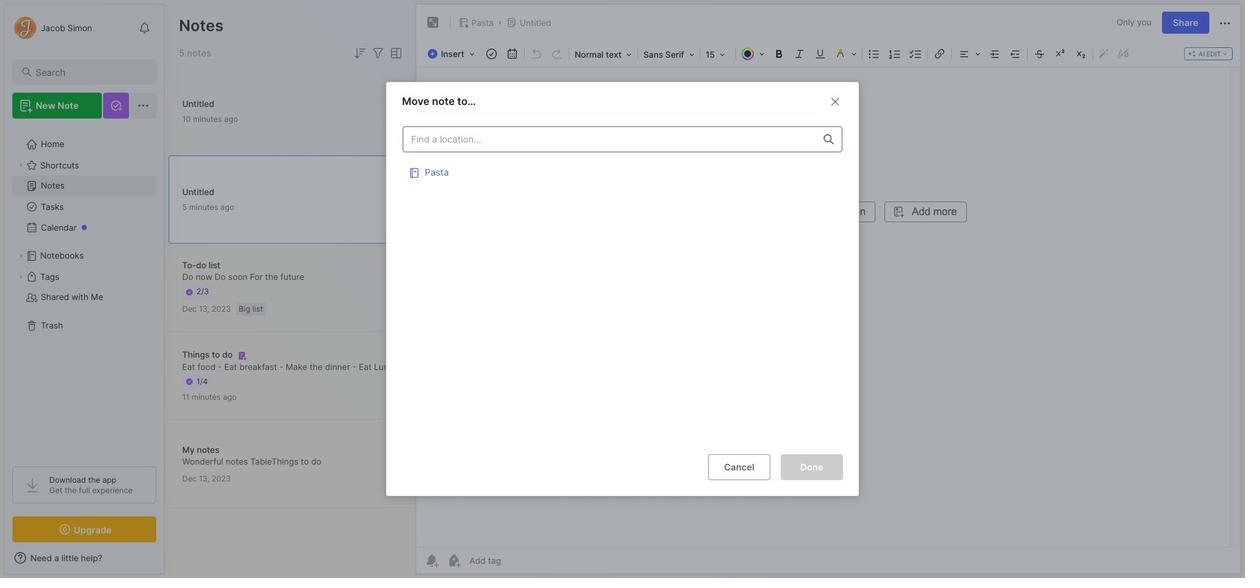 Task type: vqa. For each thing, say whether or not it's contained in the screenshot.
Search Text Box
yes



Task type: locate. For each thing, give the bounding box(es) containing it.
subscript image
[[1072, 45, 1090, 63]]

alignment image
[[954, 45, 985, 63]]

task image
[[483, 45, 501, 63]]

bulleted list image
[[865, 45, 884, 63]]

expand notebooks image
[[17, 252, 25, 260]]

cell inside find a location field
[[403, 159, 843, 185]]

None search field
[[36, 64, 145, 80]]

cell
[[403, 159, 843, 185]]

none search field inside main element
[[36, 64, 145, 80]]

highlight image
[[831, 45, 861, 63]]

font size image
[[702, 45, 734, 62]]

expand note image
[[426, 15, 441, 30]]

main element
[[0, 0, 169, 579]]

checklist image
[[907, 45, 925, 63]]

outdent image
[[1007, 45, 1025, 63]]

note window element
[[416, 4, 1242, 575]]

close image
[[828, 94, 843, 109]]

tree
[[5, 126, 164, 455]]

add tag image
[[446, 553, 462, 569]]



Task type: describe. For each thing, give the bounding box(es) containing it.
indent image
[[986, 45, 1004, 63]]

font family image
[[640, 45, 699, 62]]

font color image
[[738, 45, 769, 63]]

tree inside main element
[[5, 126, 164, 455]]

numbered list image
[[886, 45, 904, 63]]

Note Editor text field
[[416, 67, 1241, 547]]

italic image
[[791, 45, 809, 63]]

Find a location… text field
[[403, 129, 816, 150]]

Search text field
[[36, 66, 145, 78]]

heading level image
[[571, 45, 636, 62]]

calendar event image
[[503, 45, 522, 63]]

underline image
[[812, 45, 830, 63]]

bold image
[[770, 45, 788, 63]]

strikethrough image
[[1031, 45, 1049, 63]]

insert image
[[424, 45, 481, 62]]

add a reminder image
[[424, 553, 440, 569]]

superscript image
[[1052, 45, 1070, 63]]

insert link image
[[931, 45, 949, 63]]

expand tags image
[[17, 273, 25, 281]]

Find a location field
[[396, 120, 849, 444]]



